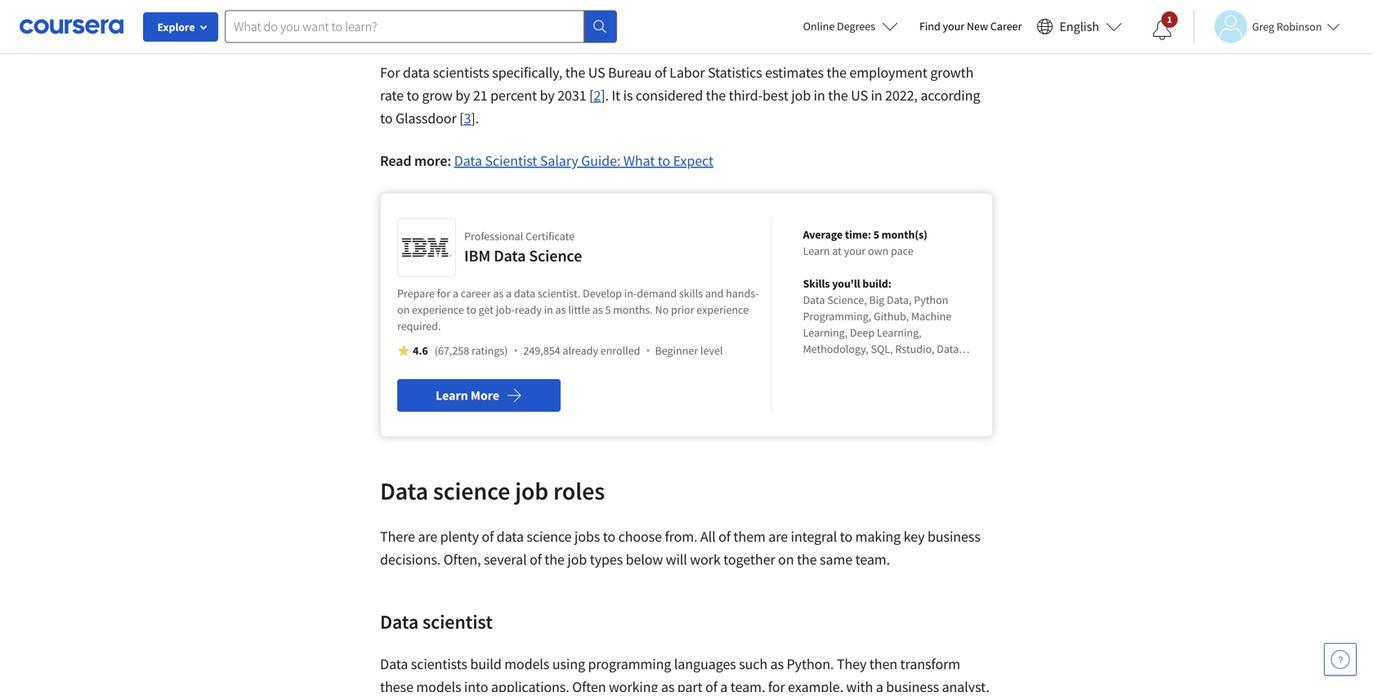 Task type: vqa. For each thing, say whether or not it's contained in the screenshot.
]. to the top
yes



Task type: describe. For each thing, give the bounding box(es) containing it.
greg
[[1253, 19, 1275, 34]]

1
[[1168, 13, 1173, 26]]

scientist.
[[538, 286, 581, 301]]

skills you'll build:
[[803, 276, 892, 291]]

career
[[461, 286, 491, 301]]

certificate
[[526, 229, 575, 244]]

transform
[[901, 655, 961, 674]]

[ inside the "for data scientists specifically, the us bureau of labor statistics estimates the employment growth rate to grow by 21 percent by 2031 ["
[[590, 86, 594, 105]]

data right more:
[[454, 152, 482, 170]]

to inside ]. it is considered the third-best job in the us in 2022, according to glassdoor [
[[380, 109, 393, 128]]

2 experience from the left
[[697, 303, 749, 317]]

develop
[[583, 286, 622, 301]]

a right with
[[876, 678, 884, 693]]

english
[[1060, 18, 1100, 35]]

professional
[[465, 229, 524, 244]]

decisions.
[[380, 551, 441, 569]]

]. for ]. it is considered the third-best job in the us in 2022, according to glassdoor [
[[601, 86, 609, 105]]

part
[[678, 678, 703, 693]]

the up 2031
[[566, 63, 586, 82]]

as right such at the bottom right
[[771, 655, 784, 674]]

integral
[[791, 528, 838, 546]]

ratings)
[[472, 343, 508, 358]]

2 horizontal spatial in
[[871, 86, 883, 105]]

statistics
[[708, 63, 763, 82]]

1 button
[[1140, 11, 1186, 50]]

249,854 already enrolled
[[524, 343, 641, 358]]

the down integral
[[797, 551, 817, 569]]

4.6
[[413, 343, 428, 358]]

data scientist salary guide: what to expect link
[[454, 152, 714, 170]]

the right best
[[829, 86, 849, 105]]

more:
[[415, 152, 452, 170]]

into
[[464, 678, 489, 693]]

growth
[[931, 63, 974, 82]]

data inside prepare for a career as a data scientist. develop in-demand skills and hands- on experience to get job-ready in as little as 5 months. no prior experience required.
[[514, 286, 536, 301]]

degrees
[[837, 19, 876, 34]]

to right the what
[[658, 152, 671, 170]]

rate
[[380, 86, 404, 105]]

build
[[471, 655, 502, 674]]

data inside professional certificate ibm data science
[[494, 246, 526, 266]]

using
[[553, 655, 586, 674]]

ibm
[[465, 246, 491, 266]]

professional certificate ibm data science
[[465, 229, 582, 266]]

making
[[856, 528, 901, 546]]

a left career
[[453, 286, 459, 301]]

in inside prepare for a career as a data scientist. develop in-demand skills and hands- on experience to get job-ready in as little as 5 months. no prior experience required.
[[544, 303, 553, 317]]

same
[[820, 551, 853, 569]]

according
[[921, 86, 981, 105]]

together
[[724, 551, 776, 569]]

roles
[[554, 476, 605, 507]]

help center image
[[1331, 650, 1351, 670]]

0 vertical spatial your
[[943, 19, 965, 34]]

What do you want to learn? text field
[[225, 10, 585, 43]]

as down develop
[[593, 303, 603, 317]]

job inside ]. it is considered the third-best job in the us in 2022, according to glassdoor [
[[792, 86, 811, 105]]

third-
[[729, 86, 763, 105]]

new
[[967, 19, 989, 34]]

types
[[590, 551, 623, 569]]

several
[[484, 551, 527, 569]]

]. it is considered the third-best job in the us in 2022, according to glassdoor [
[[380, 86, 981, 128]]

skills
[[679, 286, 703, 301]]

percent
[[491, 86, 537, 105]]

little
[[569, 303, 590, 317]]

no
[[656, 303, 669, 317]]

for inside data scientists build models using programming languages such as python. they then transform these models into applications. often working as part of a team, for example, with a business analyst
[[769, 678, 786, 693]]

5 inside "average time: 5 month(s) learn at your own pace"
[[874, 227, 880, 242]]

1 experience from the left
[[412, 303, 464, 317]]

they
[[837, 655, 867, 674]]

us inside ]. it is considered the third-best job in the us in 2022, according to glassdoor [
[[851, 86, 869, 105]]

already
[[563, 343, 599, 358]]

career
[[991, 19, 1023, 34]]

find your new career
[[920, 19, 1023, 34]]

is
[[624, 86, 633, 105]]

scientists inside data scientists build models using programming languages such as python. they then transform these models into applications. often working as part of a team, for example, with a business analyst
[[411, 655, 468, 674]]

average time: 5 month(s) learn at your own pace
[[803, 227, 928, 258]]

scientist
[[423, 610, 493, 635]]

specifically,
[[492, 63, 563, 82]]

jobs
[[575, 528, 600, 546]]

2 are from the left
[[769, 528, 788, 546]]

1 horizontal spatial models
[[505, 655, 550, 674]]

expect
[[674, 152, 714, 170]]

1 by from the left
[[456, 86, 471, 105]]

find your new career link
[[912, 16, 1031, 37]]

science inside there are plenty of data science jobs to choose from. all of them are integral to making key business decisions. often, several of the job types below will work together on the same team.
[[527, 528, 572, 546]]

of inside data scientists build models using programming languages such as python. they then transform these models into applications. often working as part of a team, for example, with a business analyst
[[706, 678, 718, 693]]

key
[[904, 528, 925, 546]]

the right estimates
[[827, 63, 847, 82]]

]. for ].
[[795, 21, 803, 39]]

from.
[[665, 528, 698, 546]]

month(s)
[[882, 227, 928, 242]]

3 link
[[464, 109, 471, 128]]

2 by from the left
[[540, 86, 555, 105]]

data scientist
[[380, 610, 493, 635]]

often,
[[444, 551, 481, 569]]

2
[[594, 86, 601, 105]]

greg robinson
[[1253, 19, 1323, 34]]

english button
[[1031, 0, 1129, 53]]

the left third-
[[706, 86, 726, 105]]

applications.
[[491, 678, 570, 693]]

21
[[473, 86, 488, 105]]

data for science
[[380, 476, 429, 507]]

in-
[[625, 286, 637, 301]]



Task type: locate. For each thing, give the bounding box(es) containing it.
]. inside ]. it is considered the third-best job in the us in 2022, according to glassdoor [
[[601, 86, 609, 105]]

science left jobs
[[527, 528, 572, 546]]

of right several
[[530, 551, 542, 569]]

0 vertical spatial [
[[590, 86, 594, 105]]

0 horizontal spatial by
[[456, 86, 471, 105]]

1 vertical spatial business
[[887, 678, 940, 693]]

often
[[573, 678, 606, 693]]

example,
[[788, 678, 844, 693]]

scientists
[[433, 63, 490, 82], [411, 655, 468, 674]]

1 horizontal spatial in
[[814, 86, 826, 105]]

own
[[868, 244, 889, 258]]

1 vertical spatial 5
[[606, 303, 611, 317]]

1 horizontal spatial ].
[[601, 86, 609, 105]]

0 vertical spatial on
[[397, 303, 410, 317]]

0 horizontal spatial ].
[[471, 109, 479, 128]]

show notifications image
[[1153, 20, 1173, 40]]

]. down 21
[[471, 109, 479, 128]]

for right team,
[[769, 678, 786, 693]]

languages
[[675, 655, 737, 674]]

models up applications. in the bottom left of the page
[[505, 655, 550, 674]]

1 horizontal spatial us
[[851, 86, 869, 105]]

for right prepare
[[437, 286, 451, 301]]

data
[[403, 63, 430, 82], [514, 286, 536, 301], [497, 528, 524, 546]]

experience up required.
[[412, 303, 464, 317]]

0 horizontal spatial 5
[[606, 303, 611, 317]]

2 vertical spatial ].
[[471, 109, 479, 128]]

your inside "average time: 5 month(s) learn at your own pace"
[[844, 244, 866, 258]]

learn down average
[[803, 244, 830, 258]]

choose
[[619, 528, 662, 546]]

greg robinson button
[[1194, 10, 1341, 43]]

5 down develop
[[606, 303, 611, 317]]

1 horizontal spatial by
[[540, 86, 555, 105]]

team.
[[856, 551, 891, 569]]

0 horizontal spatial your
[[844, 244, 866, 258]]

1 horizontal spatial are
[[769, 528, 788, 546]]

data up there
[[380, 476, 429, 507]]

beginner
[[655, 343, 699, 358]]

science up plenty
[[433, 476, 511, 507]]

1 horizontal spatial your
[[943, 19, 965, 34]]

on inside there are plenty of data science jobs to choose from. all of them are integral to making key business decisions. often, several of the job types below will work together on the same team.
[[779, 551, 794, 569]]

3
[[464, 109, 471, 128]]

on down integral
[[779, 551, 794, 569]]

data scientists build models using programming languages such as python. they then transform these models into applications. often working as part of a team, for example, with a business analyst
[[380, 655, 990, 693]]

as left part on the bottom of page
[[661, 678, 675, 693]]

team,
[[731, 678, 766, 693]]

read
[[380, 152, 412, 170]]

]. left "online"
[[795, 21, 803, 39]]

1 horizontal spatial on
[[779, 551, 794, 569]]

bureau
[[608, 63, 652, 82]]

in
[[814, 86, 826, 105], [871, 86, 883, 105], [544, 303, 553, 317]]

data left the "scientist" on the left of page
[[380, 610, 419, 635]]

data for scientists
[[380, 655, 408, 674]]

coursera image
[[20, 13, 123, 39]]

1 vertical spatial your
[[844, 244, 866, 258]]

online degrees button
[[791, 8, 912, 44]]

as down the 'scientist.'
[[556, 303, 566, 317]]

business inside there are plenty of data science jobs to choose from. all of them are integral to making key business decisions. often, several of the job types below will work together on the same team.
[[928, 528, 981, 546]]

data inside there are plenty of data science jobs to choose from. all of them are integral to making key business decisions. often, several of the job types below will work together on the same team.
[[497, 528, 524, 546]]

skills
[[803, 276, 830, 291]]

python.
[[787, 655, 834, 674]]

us up 2
[[589, 63, 606, 82]]

these
[[380, 678, 414, 693]]

learn left more
[[436, 388, 468, 404]]

1 horizontal spatial job
[[568, 551, 587, 569]]

for data scientists specifically, the us bureau of labor statistics estimates the employment growth rate to grow by 21 percent by 2031 [
[[380, 63, 974, 105]]

for
[[437, 286, 451, 301], [769, 678, 786, 693]]

us down employment
[[851, 86, 869, 105]]

business down "transform"
[[887, 678, 940, 693]]

labor
[[670, 63, 705, 82]]

the
[[566, 63, 586, 82], [827, 63, 847, 82], [706, 86, 726, 105], [829, 86, 849, 105], [545, 551, 565, 569], [797, 551, 817, 569]]

1 vertical spatial for
[[769, 678, 786, 693]]

demand
[[637, 286, 677, 301]]

2 horizontal spatial ].
[[795, 21, 803, 39]]

your
[[943, 19, 965, 34], [844, 244, 866, 258]]

0 horizontal spatial are
[[418, 528, 438, 546]]

job inside there are plenty of data science jobs to choose from. all of them are integral to making key business decisions. often, several of the job types below will work together on the same team.
[[568, 551, 587, 569]]

of right part on the bottom of page
[[706, 678, 718, 693]]

0 vertical spatial job
[[792, 86, 811, 105]]

to inside prepare for a career as a data scientist. develop in-demand skills and hands- on experience to get job-ready in as little as 5 months. no prior experience required.
[[467, 303, 477, 317]]

of inside the "for data scientists specifically, the us bureau of labor statistics estimates the employment growth rate to grow by 21 percent by 2031 ["
[[655, 63, 667, 82]]

of right all
[[719, 528, 731, 546]]

0 vertical spatial 5
[[874, 227, 880, 242]]

0 vertical spatial science
[[433, 476, 511, 507]]

learn inside "average time: 5 month(s) learn at your own pace"
[[803, 244, 830, 258]]

1 vertical spatial models
[[416, 678, 462, 693]]

prepare for a career as a data scientist. develop in-demand skills and hands- on experience to get job-ready in as little as 5 months. no prior experience required.
[[397, 286, 759, 334]]

].
[[795, 21, 803, 39], [601, 86, 609, 105], [471, 109, 479, 128]]

1 are from the left
[[418, 528, 438, 546]]

1 vertical spatial data
[[514, 286, 536, 301]]

us inside the "for data scientists specifically, the us bureau of labor statistics estimates the employment growth rate to grow by 21 percent by 2031 ["
[[589, 63, 606, 82]]

glassdoor
[[396, 109, 457, 128]]

1 vertical spatial learn
[[436, 388, 468, 404]]

the right several
[[545, 551, 565, 569]]

0 horizontal spatial models
[[416, 678, 462, 693]]

to right rate
[[407, 86, 419, 105]]

such
[[739, 655, 768, 674]]

0 horizontal spatial learn
[[436, 388, 468, 404]]

learn more button
[[397, 379, 561, 412]]

[
[[590, 86, 594, 105], [460, 109, 464, 128]]

0 horizontal spatial on
[[397, 303, 410, 317]]

job down estimates
[[792, 86, 811, 105]]

in left 2022,
[[871, 86, 883, 105]]

are up decisions.
[[418, 528, 438, 546]]

models left into
[[416, 678, 462, 693]]

best
[[763, 86, 789, 105]]

experience down and
[[697, 303, 749, 317]]

data right for
[[403, 63, 430, 82]]

0 horizontal spatial in
[[544, 303, 553, 317]]

0 vertical spatial us
[[589, 63, 606, 82]]

then
[[870, 655, 898, 674]]

2 vertical spatial job
[[568, 551, 587, 569]]

1 horizontal spatial [
[[590, 86, 594, 105]]

0 vertical spatial for
[[437, 286, 451, 301]]

to left get
[[467, 303, 477, 317]]

to down rate
[[380, 109, 393, 128]]

0 vertical spatial ].
[[795, 21, 803, 39]]

guide:
[[582, 152, 621, 170]]

months.
[[614, 303, 653, 317]]

in down the 'scientist.'
[[544, 303, 553, 317]]

a left team,
[[721, 678, 728, 693]]

1 vertical spatial us
[[851, 86, 869, 105]]

a up job-
[[506, 286, 512, 301]]

estimates
[[766, 63, 824, 82]]

0 horizontal spatial [
[[460, 109, 464, 128]]

your down time:
[[844, 244, 866, 258]]

to up same on the bottom of the page
[[840, 528, 853, 546]]

programming
[[588, 655, 672, 674]]

experience
[[412, 303, 464, 317], [697, 303, 749, 317]]

1 horizontal spatial learn
[[803, 244, 830, 258]]

online degrees
[[804, 19, 876, 34]]

0 vertical spatial business
[[928, 528, 981, 546]]

2 horizontal spatial job
[[792, 86, 811, 105]]

build:
[[863, 276, 892, 291]]

2 vertical spatial data
[[497, 528, 524, 546]]

as
[[493, 286, 504, 301], [556, 303, 566, 317], [593, 303, 603, 317], [771, 655, 784, 674], [661, 678, 675, 693]]

to right jobs
[[603, 528, 616, 546]]

are right them
[[769, 528, 788, 546]]

salary
[[540, 152, 579, 170]]

at
[[833, 244, 842, 258]]

0 horizontal spatial job
[[515, 476, 549, 507]]

2 link
[[594, 86, 601, 105]]

1 vertical spatial ].
[[601, 86, 609, 105]]

data down professional
[[494, 246, 526, 266]]

read more: data scientist salary guide: what to expect
[[380, 152, 714, 170]]

more
[[471, 388, 500, 404]]

1 horizontal spatial for
[[769, 678, 786, 693]]

job left the roles
[[515, 476, 549, 507]]

grow
[[422, 86, 453, 105]]

for inside prepare for a career as a data scientist. develop in-demand skills and hands- on experience to get job-ready in as little as 5 months. no prior experience required.
[[437, 286, 451, 301]]

]. left it
[[601, 86, 609, 105]]

work
[[690, 551, 721, 569]]

1 vertical spatial [
[[460, 109, 464, 128]]

data inside data scientists build models using programming languages such as python. they then transform these models into applications. often working as part of a team, for example, with a business analyst
[[380, 655, 408, 674]]

on inside prepare for a career as a data scientist. develop in-demand skills and hands- on experience to get job-ready in as little as 5 months. no prior experience required.
[[397, 303, 410, 317]]

None search field
[[225, 10, 617, 43]]

0 vertical spatial learn
[[803, 244, 830, 258]]

by left 21
[[456, 86, 471, 105]]

your right find
[[943, 19, 965, 34]]

business
[[928, 528, 981, 546], [887, 678, 940, 693]]

1 horizontal spatial science
[[527, 528, 572, 546]]

0 horizontal spatial experience
[[412, 303, 464, 317]]

data up several
[[497, 528, 524, 546]]

business inside data scientists build models using programming languages such as python. they then transform these models into applications. often working as part of a team, for example, with a business analyst
[[887, 678, 940, 693]]

explore button
[[143, 12, 218, 42]]

ibm image
[[402, 223, 451, 272]]

data up these on the bottom of page
[[380, 655, 408, 674]]

data
[[454, 152, 482, 170], [494, 246, 526, 266], [380, 476, 429, 507], [380, 610, 419, 635], [380, 655, 408, 674]]

for
[[380, 63, 400, 82]]

science
[[529, 246, 582, 266]]

1 horizontal spatial experience
[[697, 303, 749, 317]]

by left 2031
[[540, 86, 555, 105]]

0 vertical spatial data
[[403, 63, 430, 82]]

0 vertical spatial scientists
[[433, 63, 490, 82]]

average
[[803, 227, 843, 242]]

249,854
[[524, 343, 561, 358]]

job
[[792, 86, 811, 105], [515, 476, 549, 507], [568, 551, 587, 569]]

scientists down 'data scientist'
[[411, 655, 468, 674]]

beginner level
[[655, 343, 723, 358]]

1 vertical spatial scientists
[[411, 655, 468, 674]]

you'll
[[833, 276, 861, 291]]

employment
[[850, 63, 928, 82]]

scientists inside the "for data scientists specifically, the us bureau of labor statistics estimates the employment growth rate to grow by 21 percent by 2031 ["
[[433, 63, 490, 82]]

2022,
[[886, 86, 918, 105]]

a
[[453, 286, 459, 301], [506, 286, 512, 301], [721, 678, 728, 693], [876, 678, 884, 693]]

as up job-
[[493, 286, 504, 301]]

it
[[612, 86, 621, 105]]

to inside the "for data scientists specifically, the us bureau of labor statistics estimates the employment growth rate to grow by 21 percent by 2031 ["
[[407, 86, 419, 105]]

2031
[[558, 86, 587, 105]]

all
[[701, 528, 716, 546]]

1 vertical spatial on
[[779, 551, 794, 569]]

in down estimates
[[814, 86, 826, 105]]

1 vertical spatial science
[[527, 528, 572, 546]]

them
[[734, 528, 766, 546]]

explore
[[157, 20, 195, 34]]

5 inside prepare for a career as a data scientist. develop in-demand skills and hands- on experience to get job-ready in as little as 5 months. no prior experience required.
[[606, 303, 611, 317]]

business right key
[[928, 528, 981, 546]]

of up considered
[[655, 63, 667, 82]]

of right plenty
[[482, 528, 494, 546]]

job down jobs
[[568, 551, 587, 569]]

[ inside ]. it is considered the third-best job in the us in 2022, according to glassdoor [
[[460, 109, 464, 128]]

data up ready in the top of the page
[[514, 286, 536, 301]]

1 horizontal spatial 5
[[874, 227, 880, 242]]

0 horizontal spatial science
[[433, 476, 511, 507]]

learn inside button
[[436, 388, 468, 404]]

enrolled
[[601, 343, 641, 358]]

robinson
[[1277, 19, 1323, 34]]

1 vertical spatial job
[[515, 476, 549, 507]]

5 up own
[[874, 227, 880, 242]]

and
[[706, 286, 724, 301]]

scientists up 21
[[433, 63, 490, 82]]

of
[[655, 63, 667, 82], [482, 528, 494, 546], [719, 528, 731, 546], [530, 551, 542, 569], [706, 678, 718, 693]]

3 ].
[[464, 109, 482, 128]]

data inside the "for data scientists specifically, the us bureau of labor statistics estimates the employment growth rate to grow by 21 percent by 2031 ["
[[403, 63, 430, 82]]

working
[[609, 678, 659, 693]]

on down prepare
[[397, 303, 410, 317]]

scientist
[[485, 152, 538, 170]]

pace
[[891, 244, 914, 258]]

0 vertical spatial models
[[505, 655, 550, 674]]

prepare
[[397, 286, 435, 301]]

0 horizontal spatial us
[[589, 63, 606, 82]]

there are plenty of data science jobs to choose from. all of them are integral to making key business decisions. often, several of the job types below will work together on the same team.
[[380, 528, 981, 569]]

0 horizontal spatial for
[[437, 286, 451, 301]]

data for scientist
[[380, 610, 419, 635]]



